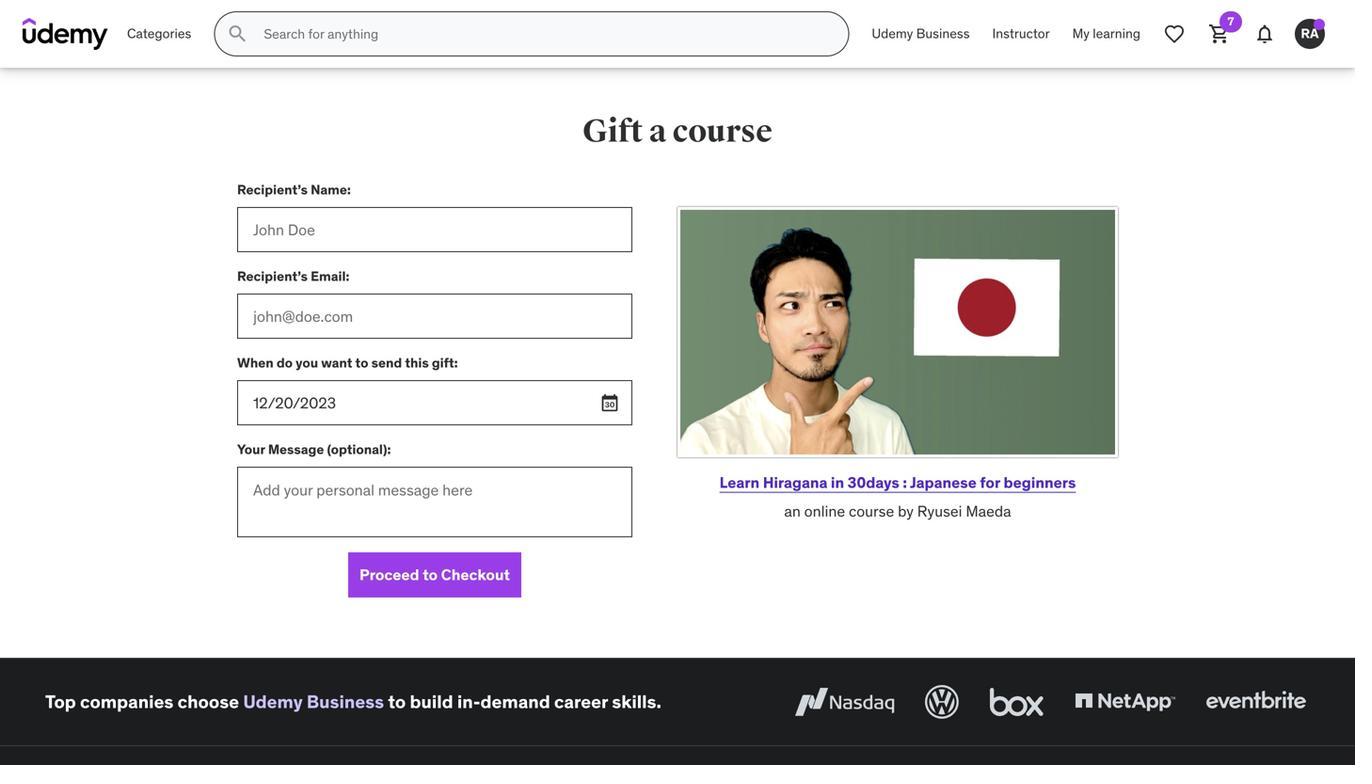 Task type: locate. For each thing, give the bounding box(es) containing it.
to inside "button"
[[423, 565, 438, 584]]

2 recipient's from the top
[[237, 268, 308, 285]]

hiragana
[[763, 473, 828, 492]]

0 horizontal spatial udemy
[[243, 691, 303, 713]]

business left build
[[307, 691, 384, 713]]

beginners
[[1004, 473, 1076, 492]]

udemy
[[872, 25, 913, 42], [243, 691, 303, 713]]

companies
[[80, 691, 174, 713]]

0 horizontal spatial to
[[355, 354, 368, 371]]

course down 30days
[[849, 502, 894, 521]]

by
[[898, 502, 914, 521]]

1 vertical spatial udemy business link
[[243, 691, 384, 713]]

instructor link
[[981, 11, 1061, 56]]

your message (optional):
[[237, 441, 391, 458]]

when
[[237, 354, 274, 371]]

shopping cart with 7 items image
[[1209, 23, 1231, 45]]

checkout
[[441, 565, 510, 584]]

7
[[1228, 14, 1234, 29]]

you
[[296, 354, 318, 371]]

to left 'send'
[[355, 354, 368, 371]]

0 horizontal spatial udemy business link
[[243, 691, 384, 713]]

1 vertical spatial to
[[423, 565, 438, 584]]

2 vertical spatial to
[[388, 691, 406, 713]]

to left build
[[388, 691, 406, 713]]

my learning
[[1073, 25, 1141, 42]]

1 vertical spatial business
[[307, 691, 384, 713]]

1 vertical spatial recipient's
[[237, 268, 308, 285]]

top companies choose udemy business to build in-demand career skills.
[[45, 691, 662, 713]]

30days
[[848, 473, 900, 492]]

demand
[[481, 691, 550, 713]]

Your Message (optional): text field
[[237, 467, 633, 537]]

1 horizontal spatial to
[[388, 691, 406, 713]]

recipient's left 'email:'
[[237, 268, 308, 285]]

course right a
[[673, 112, 773, 151]]

categories button
[[116, 11, 203, 56]]

udemy business
[[872, 25, 970, 42]]

to right proceed
[[423, 565, 438, 584]]

top
[[45, 691, 76, 713]]

0 vertical spatial course
[[673, 112, 773, 151]]

business
[[917, 25, 970, 42], [307, 691, 384, 713]]

1 vertical spatial udemy
[[243, 691, 303, 713]]

netapp image
[[1071, 681, 1179, 723]]

0 horizontal spatial business
[[307, 691, 384, 713]]

udemy image
[[23, 18, 108, 50]]

recipient's email:
[[237, 268, 350, 285]]

0 vertical spatial business
[[917, 25, 970, 42]]

udemy business link
[[861, 11, 981, 56], [243, 691, 384, 713]]

proceed
[[360, 565, 419, 584]]

(optional):
[[327, 441, 391, 458]]

name:
[[311, 181, 351, 198]]

an
[[784, 502, 801, 521]]

business left instructor
[[917, 25, 970, 42]]

1 horizontal spatial course
[[849, 502, 894, 521]]

proceed to checkout
[[360, 565, 510, 584]]

recipient's name:
[[237, 181, 351, 198]]

career
[[554, 691, 608, 713]]

categories
[[127, 25, 191, 42]]

wishlist image
[[1163, 23, 1186, 45]]

for
[[980, 473, 1000, 492]]

learn
[[720, 473, 760, 492]]

in-
[[457, 691, 481, 713]]

recipient's for recipient's email:
[[237, 268, 308, 285]]

you have alerts image
[[1314, 19, 1325, 30]]

1 recipient's from the top
[[237, 181, 308, 198]]

1 horizontal spatial business
[[917, 25, 970, 42]]

your
[[237, 441, 265, 458]]

1 vertical spatial course
[[849, 502, 894, 521]]

course
[[673, 112, 773, 151], [849, 502, 894, 521]]

2 horizontal spatial to
[[423, 565, 438, 584]]

0 vertical spatial recipient's
[[237, 181, 308, 198]]

this
[[405, 354, 429, 371]]

gift
[[583, 112, 643, 151]]

0 horizontal spatial course
[[673, 112, 773, 151]]

recipient's
[[237, 181, 308, 198], [237, 268, 308, 285]]

to
[[355, 354, 368, 371], [423, 565, 438, 584], [388, 691, 406, 713]]

recipient's left name:
[[237, 181, 308, 198]]

email:
[[311, 268, 350, 285]]

ryusei
[[918, 502, 962, 521]]

1 horizontal spatial udemy
[[872, 25, 913, 42]]

1 horizontal spatial udemy business link
[[861, 11, 981, 56]]

0 vertical spatial udemy
[[872, 25, 913, 42]]

maeda
[[966, 502, 1011, 521]]

Recipient's Name: text field
[[237, 207, 633, 252]]



Task type: vqa. For each thing, say whether or not it's contained in the screenshot.
ra
yes



Task type: describe. For each thing, give the bounding box(es) containing it.
submit search image
[[226, 23, 249, 45]]

my learning link
[[1061, 11, 1152, 56]]

a
[[649, 112, 667, 151]]

when do you want to send this gift:
[[237, 354, 458, 371]]

0 vertical spatial udemy business link
[[861, 11, 981, 56]]

instructor
[[993, 25, 1050, 42]]

Recipient's Email: email field
[[237, 294, 633, 339]]

proceed to checkout button
[[348, 553, 521, 598]]

eventbrite image
[[1202, 681, 1310, 723]]

7 link
[[1197, 11, 1242, 56]]

learn hiragana in 30days : japanese for beginners an online course by ryusei maeda
[[720, 473, 1076, 521]]

gift:
[[432, 354, 458, 371]]

Search for anything text field
[[260, 18, 826, 50]]

volkswagen image
[[921, 681, 963, 723]]

nasdaq image
[[791, 681, 899, 723]]

recipient's for recipient's name:
[[237, 181, 308, 198]]

in
[[831, 473, 844, 492]]

learning
[[1093, 25, 1141, 42]]

gift a course
[[583, 112, 773, 151]]

want
[[321, 354, 352, 371]]

course inside 'learn hiragana in 30days : japanese for beginners an online course by ryusei maeda'
[[849, 502, 894, 521]]

message
[[268, 441, 324, 458]]

ra
[[1301, 25, 1319, 42]]

0 vertical spatial to
[[355, 354, 368, 371]]

:
[[903, 473, 907, 492]]

business inside udemy business link
[[917, 25, 970, 42]]

When do you want to send this gift: text field
[[237, 380, 633, 425]]

online
[[804, 502, 845, 521]]

build
[[410, 691, 453, 713]]

japanese
[[910, 473, 977, 492]]

choose
[[178, 691, 239, 713]]

skills.
[[612, 691, 662, 713]]

do
[[277, 354, 293, 371]]

send
[[371, 354, 402, 371]]

ra link
[[1288, 11, 1333, 56]]

box image
[[985, 681, 1049, 723]]

learn hiragana in 30days : japanese for beginners link
[[720, 473, 1076, 492]]

my
[[1073, 25, 1090, 42]]

notifications image
[[1254, 23, 1276, 45]]



